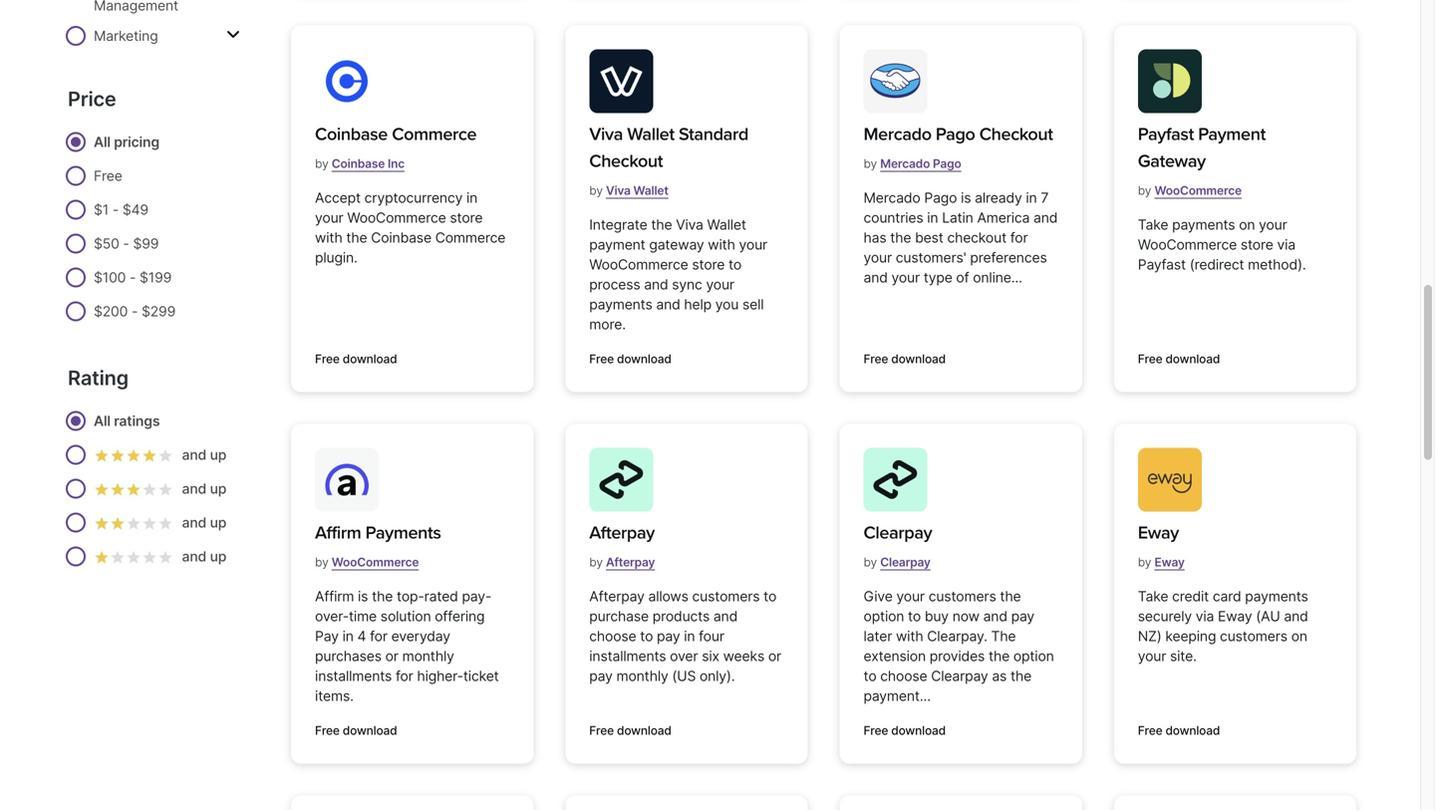 Task type: locate. For each thing, give the bounding box(es) containing it.
customers inside give your customers the option to buy now and pay later with clearpay. the extension provides the option to choose clearpay as the payment...
[[929, 588, 997, 605]]

2 vertical spatial pay
[[590, 668, 613, 685]]

viva
[[590, 124, 623, 145], [606, 183, 631, 198], [676, 216, 704, 233]]

the
[[651, 216, 672, 233], [346, 229, 367, 246], [891, 229, 912, 246], [372, 588, 393, 605], [1000, 588, 1021, 605], [989, 648, 1010, 665], [1011, 668, 1032, 685]]

monthly
[[402, 648, 454, 665], [617, 668, 669, 685]]

0 vertical spatial eway
[[1138, 522, 1179, 544]]

2 vertical spatial coinbase
[[371, 229, 432, 246]]

payments up (redirect
[[1173, 216, 1236, 233]]

process
[[590, 276, 641, 293]]

1 vertical spatial via
[[1196, 608, 1215, 625]]

- left $299
[[132, 303, 138, 320]]

1 horizontal spatial customers
[[929, 588, 997, 605]]

1 horizontal spatial choose
[[881, 668, 928, 685]]

the up as
[[989, 648, 1010, 665]]

via inside "take payments on your woocommerce store via payfast (redirect method)."
[[1278, 236, 1296, 253]]

as
[[992, 668, 1007, 685]]

1 take from the top
[[1138, 216, 1169, 233]]

installments inside afterpay allows customers to purchase products and choose to pay in four installments over six weeks or pay monthly (us only).
[[590, 648, 666, 665]]

choose up payment... on the right bottom of the page
[[881, 668, 928, 685]]

1 vertical spatial for
[[370, 628, 388, 645]]

keeping
[[1166, 628, 1217, 645]]

1 vertical spatial store
[[1241, 236, 1274, 253]]

woocommerce link down affirm payments link at the left bottom of page
[[332, 547, 419, 578]]

your right give
[[897, 588, 925, 605]]

via up method).
[[1278, 236, 1296, 253]]

and up
[[178, 447, 227, 464], [178, 481, 227, 498], [178, 515, 227, 532], [178, 548, 227, 565]]

to down purchase
[[640, 628, 653, 645]]

$100
[[94, 269, 126, 286]]

0 vertical spatial payfast
[[1138, 124, 1194, 145]]

1 vertical spatial checkout
[[590, 151, 663, 172]]

$49
[[122, 201, 149, 218]]

for left higher- at the left of the page
[[396, 668, 413, 685]]

eway link up credit
[[1155, 547, 1185, 578]]

the inside integrate the viva wallet payment gateway with your woocommerce store to process and sync your payments and help you sell more.
[[651, 216, 672, 233]]

2 vertical spatial clearpay
[[931, 668, 989, 685]]

1 vertical spatial by woocommerce
[[315, 555, 419, 570]]

2 vertical spatial mercado
[[864, 189, 921, 206]]

eway inside take credit card payments securely via eway (au and nz) keeping customers on your site.
[[1218, 608, 1253, 625]]

store up method).
[[1241, 236, 1274, 253]]

payments up (au
[[1246, 588, 1309, 605]]

1 vertical spatial affirm
[[315, 588, 354, 605]]

or
[[385, 648, 399, 665], [769, 648, 782, 665]]

2 horizontal spatial with
[[896, 628, 924, 645]]

the inside the mercado pago is already in 7 countries in latin america and has the best checkout for your customers' preferences and your type of online...
[[891, 229, 912, 246]]

with
[[315, 229, 343, 246], [708, 236, 736, 253], [896, 628, 924, 645]]

customers inside afterpay allows customers to purchase products and choose to pay in four installments over six weeks or pay monthly (us only).
[[692, 588, 760, 605]]

1 vertical spatial coinbase
[[332, 156, 385, 171]]

1 horizontal spatial pay
[[657, 628, 680, 645]]

wallet
[[627, 124, 675, 145], [634, 183, 669, 198], [707, 216, 747, 233]]

clearpay up by clearpay on the bottom right
[[864, 522, 933, 544]]

more.
[[590, 316, 626, 333]]

0 vertical spatial all
[[94, 134, 111, 151]]

customers
[[692, 588, 760, 605], [929, 588, 997, 605], [1220, 628, 1288, 645]]

download for coinbase commerce
[[343, 352, 397, 366]]

installments down purchases
[[315, 668, 392, 685]]

in right cryptocurrency
[[467, 189, 478, 206]]

2 horizontal spatial store
[[1241, 236, 1274, 253]]

0 horizontal spatial payments
[[590, 296, 653, 313]]

0 vertical spatial affirm
[[315, 522, 361, 544]]

woocommerce inside "accept cryptocurrency in your woocommerce store with the coinbase commerce plugin."
[[347, 209, 446, 226]]

2 and up from the top
[[178, 481, 227, 498]]

1 vertical spatial option
[[1014, 648, 1054, 665]]

with right gateway
[[708, 236, 736, 253]]

or inside afterpay allows customers to purchase products and choose to pay in four installments over six weeks or pay monthly (us only).
[[769, 648, 782, 665]]

-
[[112, 201, 119, 218], [123, 235, 129, 252], [130, 269, 136, 286], [132, 303, 138, 320]]

1 horizontal spatial installments
[[590, 648, 666, 665]]

mercado
[[864, 124, 932, 145], [881, 156, 930, 171], [864, 189, 921, 206]]

eway
[[1138, 522, 1179, 544], [1155, 555, 1185, 570], [1218, 608, 1253, 625]]

0 horizontal spatial with
[[315, 229, 343, 246]]

option
[[864, 608, 905, 625], [1014, 648, 1054, 665]]

$1
[[94, 201, 109, 218]]

your inside give your customers the option to buy now and pay later with clearpay. the extension provides the option to choose clearpay as the payment...
[[897, 588, 925, 605]]

2 horizontal spatial customers
[[1220, 628, 1288, 645]]

pay
[[315, 628, 339, 645]]

take credit card payments securely via eway (au and nz) keeping customers on your site.
[[1138, 588, 1309, 665]]

- right $1
[[112, 201, 119, 218]]

free download for afterpay
[[590, 724, 672, 738]]

customers inside take credit card payments securely via eway (au and nz) keeping customers on your site.
[[1220, 628, 1288, 645]]

1 affirm from the top
[[315, 522, 361, 544]]

afterpay up purchase
[[590, 588, 645, 605]]

six
[[702, 648, 720, 665]]

1 vertical spatial is
[[358, 588, 368, 605]]

wallet inside integrate the viva wallet payment gateway with your woocommerce store to process and sync your payments and help you sell more.
[[707, 216, 747, 233]]

clearpay down provides
[[931, 668, 989, 685]]

provides
[[930, 648, 985, 665]]

1 vertical spatial payfast
[[1138, 256, 1186, 273]]

in inside affirm is the top-rated pay- over-time solution offering pay in 4 for everyday purchases or monthly installments for higher-ticket items.
[[343, 628, 354, 645]]

method).
[[1248, 256, 1307, 273]]

2 all from the top
[[94, 413, 111, 430]]

affirm for affirm is the top-rated pay- over-time solution offering pay in 4 for everyday purchases or monthly installments for higher-ticket items.
[[315, 588, 354, 605]]

0 vertical spatial pay
[[1012, 608, 1035, 625]]

1 vertical spatial clearpay
[[881, 555, 931, 570]]

all ratings
[[94, 413, 160, 430]]

to up you
[[729, 256, 742, 273]]

0 vertical spatial pago
[[936, 124, 976, 145]]

by up integrate
[[590, 183, 603, 198]]

2 vertical spatial for
[[396, 668, 413, 685]]

by for afterpay
[[590, 555, 603, 570]]

affirm left payments
[[315, 522, 361, 544]]

all left pricing
[[94, 134, 111, 151]]

customers for clearpay
[[929, 588, 997, 605]]

with for viva wallet standard checkout
[[708, 236, 736, 253]]

1 horizontal spatial store
[[692, 256, 725, 273]]

1 horizontal spatial option
[[1014, 648, 1054, 665]]

viva wallet standard checkout
[[590, 124, 749, 172]]

affirm up over- in the left of the page
[[315, 588, 354, 605]]

by clearpay
[[864, 555, 931, 570]]

take down gateway
[[1138, 216, 1169, 233]]

0 horizontal spatial is
[[358, 588, 368, 605]]

choose inside give your customers the option to buy now and pay later with clearpay. the extension provides the option to choose clearpay as the payment...
[[881, 668, 928, 685]]

or down everyday
[[385, 648, 399, 665]]

1 vertical spatial installments
[[315, 668, 392, 685]]

accept
[[315, 189, 361, 206]]

take inside take credit card payments securely via eway (au and nz) keeping customers on your site.
[[1138, 588, 1169, 605]]

solution
[[381, 608, 431, 625]]

take for eway
[[1138, 588, 1169, 605]]

option down the
[[1014, 648, 1054, 665]]

take
[[1138, 216, 1169, 233], [1138, 588, 1169, 605]]

1 vertical spatial on
[[1292, 628, 1308, 645]]

best
[[915, 229, 944, 246]]

option down give
[[864, 608, 905, 625]]

weeks
[[723, 648, 765, 665]]

in inside "accept cryptocurrency in your woocommerce store with the coinbase commerce plugin."
[[467, 189, 478, 206]]

clearpay
[[864, 522, 933, 544], [881, 555, 931, 570], [931, 668, 989, 685]]

mercado inside the mercado pago is already in 7 countries in latin america and has the best checkout for your customers' preferences and your type of online...
[[864, 189, 921, 206]]

afterpay up by afterpay
[[590, 522, 655, 544]]

eway down card
[[1218, 608, 1253, 625]]

by for clearpay
[[864, 555, 877, 570]]

choose inside afterpay allows customers to purchase products and choose to pay in four installments over six weeks or pay monthly (us only).
[[590, 628, 637, 645]]

1 horizontal spatial via
[[1278, 236, 1296, 253]]

0 horizontal spatial monthly
[[402, 648, 454, 665]]

wallet up 'viva wallet' link
[[627, 124, 675, 145]]

0 vertical spatial is
[[961, 189, 971, 206]]

0 vertical spatial take
[[1138, 216, 1169, 233]]

coinbase down cryptocurrency
[[371, 229, 432, 246]]

securely
[[1138, 608, 1192, 625]]

for inside the mercado pago is already in 7 countries in latin america and has the best checkout for your customers' preferences and your type of online...
[[1011, 229, 1028, 246]]

by up over- in the left of the page
[[315, 555, 329, 570]]

0 vertical spatial option
[[864, 608, 905, 625]]

your inside "accept cryptocurrency in your woocommerce store with the coinbase commerce plugin."
[[315, 209, 344, 226]]

2 vertical spatial eway
[[1218, 608, 1253, 625]]

pay inside give your customers the option to buy now and pay later with clearpay. the extension provides the option to choose clearpay as the payment...
[[1012, 608, 1035, 625]]

payment
[[590, 236, 646, 253]]

payfast inside the payfast payment gateway
[[1138, 124, 1194, 145]]

free download for coinbase commerce
[[315, 352, 397, 366]]

pay up the
[[1012, 608, 1035, 625]]

and inside take credit card payments securely via eway (au and nz) keeping customers on your site.
[[1285, 608, 1309, 625]]

or for afterpay
[[769, 648, 782, 665]]

0 vertical spatial mercado
[[864, 124, 932, 145]]

woocommerce link for payments
[[332, 547, 419, 578]]

2 vertical spatial store
[[692, 256, 725, 273]]

payments inside take credit card payments securely via eway (au and nz) keeping customers on your site.
[[1246, 588, 1309, 605]]

- for $200
[[132, 303, 138, 320]]

eway up credit
[[1155, 555, 1185, 570]]

via up keeping
[[1196, 608, 1215, 625]]

payfast left (redirect
[[1138, 256, 1186, 273]]

wallet up you
[[707, 216, 747, 233]]

0 horizontal spatial store
[[450, 209, 483, 226]]

2 vertical spatial viva
[[676, 216, 704, 233]]

clearpay inside give your customers the option to buy now and pay later with clearpay. the extension provides the option to choose clearpay as the payment...
[[931, 668, 989, 685]]

free download for payfast payment gateway
[[1138, 352, 1221, 366]]

pago up latin
[[925, 189, 957, 206]]

0 horizontal spatial for
[[370, 628, 388, 645]]

7
[[1041, 189, 1049, 206]]

1 horizontal spatial with
[[708, 236, 736, 253]]

(au
[[1256, 608, 1281, 625]]

to left the buy
[[908, 608, 921, 625]]

store inside integrate the viva wallet payment gateway with your woocommerce store to process and sync your payments and help you sell more.
[[692, 256, 725, 273]]

0 vertical spatial on
[[1239, 216, 1256, 233]]

1 horizontal spatial on
[[1292, 628, 1308, 645]]

0 vertical spatial viva
[[590, 124, 623, 145]]

payments down the process
[[590, 296, 653, 313]]

2 vertical spatial payments
[[1246, 588, 1309, 605]]

and
[[1034, 209, 1058, 226], [864, 269, 888, 286], [644, 276, 669, 293], [656, 296, 681, 313], [182, 447, 206, 464], [182, 481, 206, 498], [182, 515, 206, 532], [182, 548, 206, 565], [714, 608, 738, 625], [984, 608, 1008, 625], [1285, 608, 1309, 625]]

2 take from the top
[[1138, 588, 1169, 605]]

0 vertical spatial by woocommerce
[[1138, 183, 1242, 198]]

ratings
[[114, 413, 160, 430]]

2 horizontal spatial for
[[1011, 229, 1028, 246]]

is up latin
[[961, 189, 971, 206]]

free for viva wallet standard checkout
[[590, 352, 614, 366]]

for
[[1011, 229, 1028, 246], [370, 628, 388, 645], [396, 668, 413, 685]]

the up time
[[372, 588, 393, 605]]

monthly down everyday
[[402, 648, 454, 665]]

of
[[957, 269, 970, 286]]

monthly left (us
[[617, 668, 669, 685]]

pago up mercado pago link
[[936, 124, 976, 145]]

in left 4
[[343, 628, 354, 645]]

- left $199
[[130, 269, 136, 286]]

wallet down viva wallet standard checkout
[[634, 183, 669, 198]]

on inside take credit card payments securely via eway (au and nz) keeping customers on your site.
[[1292, 628, 1308, 645]]

2 horizontal spatial payments
[[1246, 588, 1309, 605]]

1 vertical spatial payments
[[590, 296, 653, 313]]

afterpay link up allows
[[606, 547, 655, 578]]

mercado for mercado pago is already in 7 countries in latin america and has the best checkout for your customers' preferences and your type of online...
[[864, 189, 921, 206]]

is
[[961, 189, 971, 206], [358, 588, 368, 605]]

by left mercado pago link
[[864, 156, 877, 171]]

for right 4
[[370, 628, 388, 645]]

customers up four
[[692, 588, 760, 605]]

pago inside the mercado pago is already in 7 countries in latin america and has the best checkout for your customers' preferences and your type of online...
[[925, 189, 957, 206]]

customers down (au
[[1220, 628, 1288, 645]]

the down countries
[[891, 229, 912, 246]]

2 up from the top
[[210, 481, 227, 498]]

0 vertical spatial payments
[[1173, 216, 1236, 233]]

woocommerce link
[[1155, 175, 1242, 206], [332, 547, 419, 578]]

gateway
[[649, 236, 704, 253]]

to
[[729, 256, 742, 273], [764, 588, 777, 605], [908, 608, 921, 625], [640, 628, 653, 645], [864, 668, 877, 685]]

by up purchase
[[590, 555, 603, 570]]

your down accept
[[315, 209, 344, 226]]

cryptocurrency
[[365, 189, 463, 206]]

commerce inside "accept cryptocurrency in your woocommerce store with the coinbase commerce plugin."
[[435, 229, 506, 246]]

woocommerce down gateway
[[1155, 183, 1242, 198]]

pago inside "mercado pago checkout" link
[[936, 124, 976, 145]]

1 horizontal spatial payments
[[1173, 216, 1236, 233]]

1 payfast from the top
[[1138, 124, 1194, 145]]

checkout
[[980, 124, 1053, 145], [590, 151, 663, 172]]

with inside "accept cryptocurrency in your woocommerce store with the coinbase commerce plugin."
[[315, 229, 343, 246]]

1 vertical spatial woocommerce link
[[332, 547, 419, 578]]

0 vertical spatial for
[[1011, 229, 1028, 246]]

type
[[924, 269, 953, 286]]

over-
[[315, 608, 349, 625]]

afterpay up allows
[[606, 555, 655, 570]]

4 and up from the top
[[178, 548, 227, 565]]

2 vertical spatial pago
[[925, 189, 957, 206]]

2 or from the left
[[769, 648, 782, 665]]

choose
[[590, 628, 637, 645], [881, 668, 928, 685]]

the inside affirm is the top-rated pay- over-time solution offering pay in 4 for everyday purchases or monthly installments for higher-ticket items.
[[372, 588, 393, 605]]

store inside "accept cryptocurrency in your woocommerce store with the coinbase commerce plugin."
[[450, 209, 483, 226]]

1 vertical spatial choose
[[881, 668, 928, 685]]

with up the plugin.
[[315, 229, 343, 246]]

monthly inside afterpay allows customers to purchase products and choose to pay in four installments over six weeks or pay monthly (us only).
[[617, 668, 669, 685]]

take inside "take payments on your woocommerce store via payfast (redirect method)."
[[1138, 216, 1169, 233]]

latin
[[942, 209, 974, 226]]

1 or from the left
[[385, 648, 399, 665]]

woocommerce link down gateway
[[1155, 175, 1242, 206]]

woocommerce inside integrate the viva wallet payment gateway with your woocommerce store to process and sync your payments and help you sell more.
[[590, 256, 689, 273]]

your up method).
[[1259, 216, 1288, 233]]

affirm inside affirm is the top-rated pay- over-time solution offering pay in 4 for everyday purchases or monthly installments for higher-ticket items.
[[315, 588, 354, 605]]

store
[[450, 209, 483, 226], [1241, 236, 1274, 253], [692, 256, 725, 273]]

by up give
[[864, 555, 877, 570]]

pay-
[[462, 588, 492, 605]]

free for payfast payment gateway
[[1138, 352, 1163, 366]]

0 vertical spatial commerce
[[392, 124, 477, 145]]

all pricing
[[94, 134, 159, 151]]

customers up now on the right of page
[[929, 588, 997, 605]]

mercado for mercado pago checkout
[[864, 124, 932, 145]]

installments down purchase
[[590, 648, 666, 665]]

top-
[[397, 588, 424, 605]]

download for viva wallet standard checkout
[[617, 352, 672, 366]]

0 vertical spatial wallet
[[627, 124, 675, 145]]

in up over at the left of page
[[684, 628, 695, 645]]

coinbase
[[315, 124, 388, 145], [332, 156, 385, 171], [371, 229, 432, 246]]

by down gateway
[[1138, 183, 1152, 198]]

is inside the mercado pago is already in 7 countries in latin america and has the best checkout for your customers' preferences and your type of online...
[[961, 189, 971, 206]]

pay for clearpay
[[1012, 608, 1035, 625]]

0 horizontal spatial customers
[[692, 588, 760, 605]]

is up time
[[358, 588, 368, 605]]

2 payfast from the top
[[1138, 256, 1186, 273]]

or inside affirm is the top-rated pay- over-time solution offering pay in 4 for everyday purchases or monthly installments for higher-ticket items.
[[385, 648, 399, 665]]

woocommerce up (redirect
[[1138, 236, 1237, 253]]

integrate the viva wallet payment gateway with your woocommerce store to process and sync your payments and help you sell more.
[[590, 216, 768, 333]]

all for price
[[94, 134, 111, 151]]

all for rating
[[94, 413, 111, 430]]

for up preferences
[[1011, 229, 1028, 246]]

with for coinbase commerce
[[315, 229, 343, 246]]

free download
[[315, 352, 397, 366], [590, 352, 672, 366], [864, 352, 946, 366], [1138, 352, 1221, 366], [315, 724, 397, 738], [590, 724, 672, 738], [864, 724, 946, 738], [1138, 724, 1221, 738]]

free download for mercado pago checkout
[[864, 352, 946, 366]]

1 all from the top
[[94, 134, 111, 151]]

all left the ratings
[[94, 413, 111, 430]]

free
[[94, 167, 122, 184], [315, 352, 340, 366], [590, 352, 614, 366], [864, 352, 889, 366], [1138, 352, 1163, 366], [315, 724, 340, 738], [590, 724, 614, 738], [864, 724, 889, 738], [1138, 724, 1163, 738]]

your inside "take payments on your woocommerce store via payfast (redirect method)."
[[1259, 216, 1288, 233]]

your down nz)
[[1138, 648, 1167, 665]]

free for clearpay
[[864, 724, 889, 738]]

0 horizontal spatial via
[[1196, 608, 1215, 625]]

0 vertical spatial monthly
[[402, 648, 454, 665]]

- right $50
[[123, 235, 129, 252]]

2 vertical spatial afterpay
[[590, 588, 645, 605]]

1 horizontal spatial by woocommerce
[[1138, 183, 1242, 198]]

viva up gateway
[[676, 216, 704, 233]]

with up extension
[[896, 628, 924, 645]]

your up you
[[706, 276, 735, 293]]

by woocommerce down affirm payments link at the left bottom of page
[[315, 555, 419, 570]]

afterpay inside afterpay allows customers to purchase products and choose to pay in four installments over six weeks or pay monthly (us only).
[[590, 588, 645, 605]]

0 vertical spatial afterpay
[[590, 522, 655, 544]]

sell
[[743, 296, 764, 313]]

payfast payment gateway
[[1138, 124, 1266, 172]]

0 vertical spatial woocommerce link
[[1155, 175, 1242, 206]]

via
[[1278, 236, 1296, 253], [1196, 608, 1215, 625]]

by mercado pago
[[864, 156, 962, 171]]

1 horizontal spatial monthly
[[617, 668, 669, 685]]

1 horizontal spatial is
[[961, 189, 971, 206]]

mercado pago checkout link
[[864, 121, 1053, 148]]

0 horizontal spatial woocommerce link
[[332, 547, 419, 578]]

viva up integrate
[[606, 183, 631, 198]]

0 vertical spatial via
[[1278, 236, 1296, 253]]

0 horizontal spatial checkout
[[590, 151, 663, 172]]

checkout up by viva wallet at the left top of page
[[590, 151, 663, 172]]

download for mercado pago checkout
[[892, 352, 946, 366]]

store for coinbase commerce
[[450, 209, 483, 226]]

checkout inside viva wallet standard checkout
[[590, 151, 663, 172]]

clearpay link up by clearpay on the bottom right
[[864, 520, 933, 547]]

by
[[315, 156, 329, 171], [864, 156, 877, 171], [590, 183, 603, 198], [1138, 183, 1152, 198], [315, 555, 329, 570], [590, 555, 603, 570], [864, 555, 877, 570], [1138, 555, 1152, 570]]

customers for afterpay
[[692, 588, 760, 605]]

pago
[[936, 124, 976, 145], [933, 156, 962, 171], [925, 189, 957, 206]]

ticket
[[463, 668, 499, 685]]

pay down purchase
[[590, 668, 613, 685]]

by up securely
[[1138, 555, 1152, 570]]

download for afterpay
[[617, 724, 672, 738]]

take for payfast payment gateway
[[1138, 216, 1169, 233]]

2 affirm from the top
[[315, 588, 354, 605]]

0 vertical spatial choose
[[590, 628, 637, 645]]

preferences
[[970, 249, 1047, 266]]

on inside "take payments on your woocommerce store via payfast (redirect method)."
[[1239, 216, 1256, 233]]

help
[[684, 296, 712, 313]]

eway up by eway
[[1138, 522, 1179, 544]]

choose down purchase
[[590, 628, 637, 645]]

marketing
[[94, 27, 158, 44]]

woocommerce down the 'payment'
[[590, 256, 689, 273]]

2 horizontal spatial pay
[[1012, 608, 1035, 625]]

to inside integrate the viva wallet payment gateway with your woocommerce store to process and sync your payments and help you sell more.
[[729, 256, 742, 273]]

affirm payments
[[315, 522, 441, 544]]

via inside take credit card payments securely via eway (au and nz) keeping customers on your site.
[[1196, 608, 1215, 625]]

to up weeks at the bottom
[[764, 588, 777, 605]]

0 horizontal spatial or
[[385, 648, 399, 665]]

store inside "take payments on your woocommerce store via payfast (redirect method)."
[[1241, 236, 1274, 253]]

buy
[[925, 608, 949, 625]]

payfast up gateway
[[1138, 124, 1194, 145]]

viva wallet link
[[606, 175, 669, 206]]

1 vertical spatial all
[[94, 413, 111, 430]]

1 vertical spatial take
[[1138, 588, 1169, 605]]

1 vertical spatial pago
[[933, 156, 962, 171]]

0 horizontal spatial choose
[[590, 628, 637, 645]]

2 vertical spatial wallet
[[707, 216, 747, 233]]

1 vertical spatial pay
[[657, 628, 680, 645]]

1 horizontal spatial checkout
[[980, 124, 1053, 145]]

coinbase left inc
[[332, 156, 385, 171]]

up
[[210, 447, 227, 464], [210, 481, 227, 498], [210, 515, 227, 532], [210, 548, 227, 565]]

0 vertical spatial installments
[[590, 648, 666, 665]]

1 horizontal spatial or
[[769, 648, 782, 665]]

1 vertical spatial commerce
[[435, 229, 506, 246]]

by woocommerce down gateway
[[1138, 183, 1242, 198]]

0 vertical spatial store
[[450, 209, 483, 226]]

with inside integrate the viva wallet payment gateway with your woocommerce store to process and sync your payments and help you sell more.
[[708, 236, 736, 253]]

accept cryptocurrency in your woocommerce store with the coinbase commerce plugin.
[[315, 189, 506, 266]]

0 horizontal spatial by woocommerce
[[315, 555, 419, 570]]

commerce down cryptocurrency
[[435, 229, 506, 246]]



Task type: describe. For each thing, give the bounding box(es) containing it.
allows
[[649, 588, 689, 605]]

by for coinbase commerce
[[315, 156, 329, 171]]

by for eway
[[1138, 555, 1152, 570]]

1 vertical spatial afterpay
[[606, 555, 655, 570]]

purchase
[[590, 608, 649, 625]]

by woocommerce for payfast
[[1138, 183, 1242, 198]]

0 vertical spatial checkout
[[980, 124, 1053, 145]]

eway link up by eway
[[1138, 520, 1185, 547]]

1 horizontal spatial for
[[396, 668, 413, 685]]

by for payfast payment gateway
[[1138, 183, 1152, 198]]

products
[[653, 608, 710, 625]]

your down customers'
[[892, 269, 920, 286]]

0 horizontal spatial option
[[864, 608, 905, 625]]

0 vertical spatial clearpay
[[864, 522, 933, 544]]

everyday
[[391, 628, 451, 645]]

is inside affirm is the top-rated pay- over-time solution offering pay in 4 for everyday purchases or monthly installments for higher-ticket items.
[[358, 588, 368, 605]]

sync
[[672, 276, 703, 293]]

show subcategories image
[[226, 27, 240, 43]]

payfast inside "take payments on your woocommerce store via payfast (redirect method)."
[[1138, 256, 1186, 273]]

woocommerce down affirm payments link at the left bottom of page
[[332, 555, 419, 570]]

with inside give your customers the option to buy now and pay later with clearpay. the extension provides the option to choose clearpay as the payment...
[[896, 628, 924, 645]]

clearpay link up give
[[881, 547, 931, 578]]

monthly inside affirm is the top-rated pay- over-time solution offering pay in 4 for everyday purchases or monthly installments for higher-ticket items.
[[402, 648, 454, 665]]

$1 - $49
[[94, 201, 149, 218]]

download for eway
[[1166, 724, 1221, 738]]

0 vertical spatial coinbase
[[315, 124, 388, 145]]

free for mercado pago checkout
[[864, 352, 889, 366]]

the up the
[[1000, 588, 1021, 605]]

gateway
[[1138, 151, 1206, 172]]

has
[[864, 229, 887, 246]]

- for $50
[[123, 235, 129, 252]]

by eway
[[1138, 555, 1185, 570]]

1 up from the top
[[210, 447, 227, 464]]

price
[[68, 87, 116, 111]]

3 up from the top
[[210, 515, 227, 532]]

afterpay for afterpay
[[590, 522, 655, 544]]

coinbase inc link
[[332, 149, 405, 179]]

rating
[[68, 366, 129, 390]]

take payments on your woocommerce store via payfast (redirect method).
[[1138, 216, 1307, 273]]

1 vertical spatial viva
[[606, 183, 631, 198]]

over
[[670, 648, 698, 665]]

the right as
[[1011, 668, 1032, 685]]

and inside give your customers the option to buy now and pay later with clearpay. the extension provides the option to choose clearpay as the payment...
[[984, 608, 1008, 625]]

your up sell
[[739, 236, 768, 253]]

time
[[349, 608, 377, 625]]

in up best
[[927, 209, 939, 226]]

pago for checkout
[[936, 124, 976, 145]]

higher-
[[417, 668, 463, 685]]

give
[[864, 588, 893, 605]]

payments inside integrate the viva wallet payment gateway with your woocommerce store to process and sync your payments and help you sell more.
[[590, 296, 653, 313]]

viva inside integrate the viva wallet payment gateway with your woocommerce store to process and sync your payments and help you sell more.
[[676, 216, 704, 233]]

viva inside viva wallet standard checkout
[[590, 124, 623, 145]]

download for payfast payment gateway
[[1166, 352, 1221, 366]]

give your customers the option to buy now and pay later with clearpay. the extension provides the option to choose clearpay as the payment...
[[864, 588, 1054, 705]]

by viva wallet
[[590, 183, 669, 198]]

$200 - $299
[[94, 303, 176, 320]]

- for $1
[[112, 201, 119, 218]]

later
[[864, 628, 893, 645]]

by for mercado pago checkout
[[864, 156, 877, 171]]

affirm for affirm payments
[[315, 522, 361, 544]]

mercado pago checkout
[[864, 124, 1053, 145]]

nz)
[[1138, 628, 1162, 645]]

site.
[[1171, 648, 1197, 665]]

your inside take credit card payments securely via eway (au and nz) keeping customers on your site.
[[1138, 648, 1167, 665]]

free for coinbase commerce
[[315, 352, 340, 366]]

coinbase commerce
[[315, 124, 477, 145]]

$299
[[142, 303, 176, 320]]

pay for afterpay
[[657, 628, 680, 645]]

by afterpay
[[590, 555, 655, 570]]

credit
[[1173, 588, 1209, 605]]

pago for is
[[925, 189, 957, 206]]

checkout
[[948, 229, 1007, 246]]

woocommerce link for payment
[[1155, 175, 1242, 206]]

your down has
[[864, 249, 892, 266]]

1 vertical spatial wallet
[[634, 183, 669, 198]]

download for affirm payments
[[343, 724, 397, 738]]

eway inside 'link'
[[1138, 522, 1179, 544]]

4
[[357, 628, 366, 645]]

1 vertical spatial mercado
[[881, 156, 930, 171]]

in inside afterpay allows customers to purchase products and choose to pay in four installments over six weeks or pay monthly (us only).
[[684, 628, 695, 645]]

plugin.
[[315, 249, 358, 266]]

by woocommerce for affirm
[[315, 555, 419, 570]]

by for viva wallet standard checkout
[[590, 183, 603, 198]]

(us
[[672, 668, 696, 685]]

$50 - $99
[[94, 235, 159, 252]]

3 and up from the top
[[178, 515, 227, 532]]

card
[[1213, 588, 1242, 605]]

the
[[992, 628, 1016, 645]]

installments inside affirm is the top-rated pay- over-time solution offering pay in 4 for everyday purchases or monthly installments for higher-ticket items.
[[315, 668, 392, 685]]

1 and up from the top
[[178, 447, 227, 464]]

mercado pago is already in 7 countries in latin america and has the best checkout for your customers' preferences and your type of online...
[[864, 189, 1058, 286]]

already
[[975, 189, 1023, 206]]

to down extension
[[864, 668, 877, 685]]

items.
[[315, 688, 354, 705]]

free download for clearpay
[[864, 724, 946, 738]]

in left 7
[[1026, 189, 1037, 206]]

free for affirm payments
[[315, 724, 340, 738]]

coinbase commerce link
[[315, 121, 477, 148]]

or for affirm payments
[[385, 648, 399, 665]]

$199
[[140, 269, 172, 286]]

rated
[[424, 588, 458, 605]]

4 up from the top
[[210, 548, 227, 565]]

download for clearpay
[[892, 724, 946, 738]]

free download for eway
[[1138, 724, 1221, 738]]

mercado pago link
[[881, 149, 962, 179]]

$100 - $199
[[94, 269, 172, 286]]

coinbase inside "accept cryptocurrency in your woocommerce store with the coinbase commerce plugin."
[[371, 229, 432, 246]]

afterpay link up by afterpay
[[590, 520, 655, 547]]

purchases
[[315, 648, 382, 665]]

woocommerce inside "take payments on your woocommerce store via payfast (redirect method)."
[[1138, 236, 1237, 253]]

clearpay.
[[927, 628, 988, 645]]

wallet inside viva wallet standard checkout
[[627, 124, 675, 145]]

affirm payments link
[[315, 520, 441, 547]]

$99
[[133, 235, 159, 252]]

by coinbase inc
[[315, 156, 405, 171]]

pricing
[[114, 134, 159, 151]]

now
[[953, 608, 980, 625]]

standard
[[679, 124, 749, 145]]

afterpay for afterpay allows customers to purchase products and choose to pay in four installments over six weeks or pay monthly (us only).
[[590, 588, 645, 605]]

- for $100
[[130, 269, 136, 286]]

customers'
[[896, 249, 967, 266]]

(redirect
[[1190, 256, 1245, 273]]

you
[[716, 296, 739, 313]]

extension
[[864, 648, 926, 665]]

0 horizontal spatial pay
[[590, 668, 613, 685]]

payment
[[1199, 124, 1266, 145]]

payments inside "take payments on your woocommerce store via payfast (redirect method)."
[[1173, 216, 1236, 233]]

store for payfast payment gateway
[[1241, 236, 1274, 253]]

by for affirm payments
[[315, 555, 329, 570]]

and inside afterpay allows customers to purchase products and choose to pay in four installments over six weeks or pay monthly (us only).
[[714, 608, 738, 625]]

america
[[978, 209, 1030, 226]]

$50
[[94, 235, 119, 252]]

payment...
[[864, 688, 931, 705]]

1 vertical spatial eway
[[1155, 555, 1185, 570]]

free download for viva wallet standard checkout
[[590, 352, 672, 366]]

only).
[[700, 668, 735, 685]]

four
[[699, 628, 725, 645]]

$200
[[94, 303, 128, 320]]

afterpay allows customers to purchase products and choose to pay in four installments over six weeks or pay monthly (us only).
[[590, 588, 782, 685]]

affirm is the top-rated pay- over-time solution offering pay in 4 for everyday purchases or monthly installments for higher-ticket items.
[[315, 588, 499, 705]]

viva wallet standard checkout link
[[590, 121, 784, 175]]

free for eway
[[1138, 724, 1163, 738]]

payments
[[366, 522, 441, 544]]

the inside "accept cryptocurrency in your woocommerce store with the coinbase commerce plugin."
[[346, 229, 367, 246]]

free for afterpay
[[590, 724, 614, 738]]

free download for affirm payments
[[315, 724, 397, 738]]

inc
[[388, 156, 405, 171]]



Task type: vqa. For each thing, say whether or not it's contained in the screenshot.


